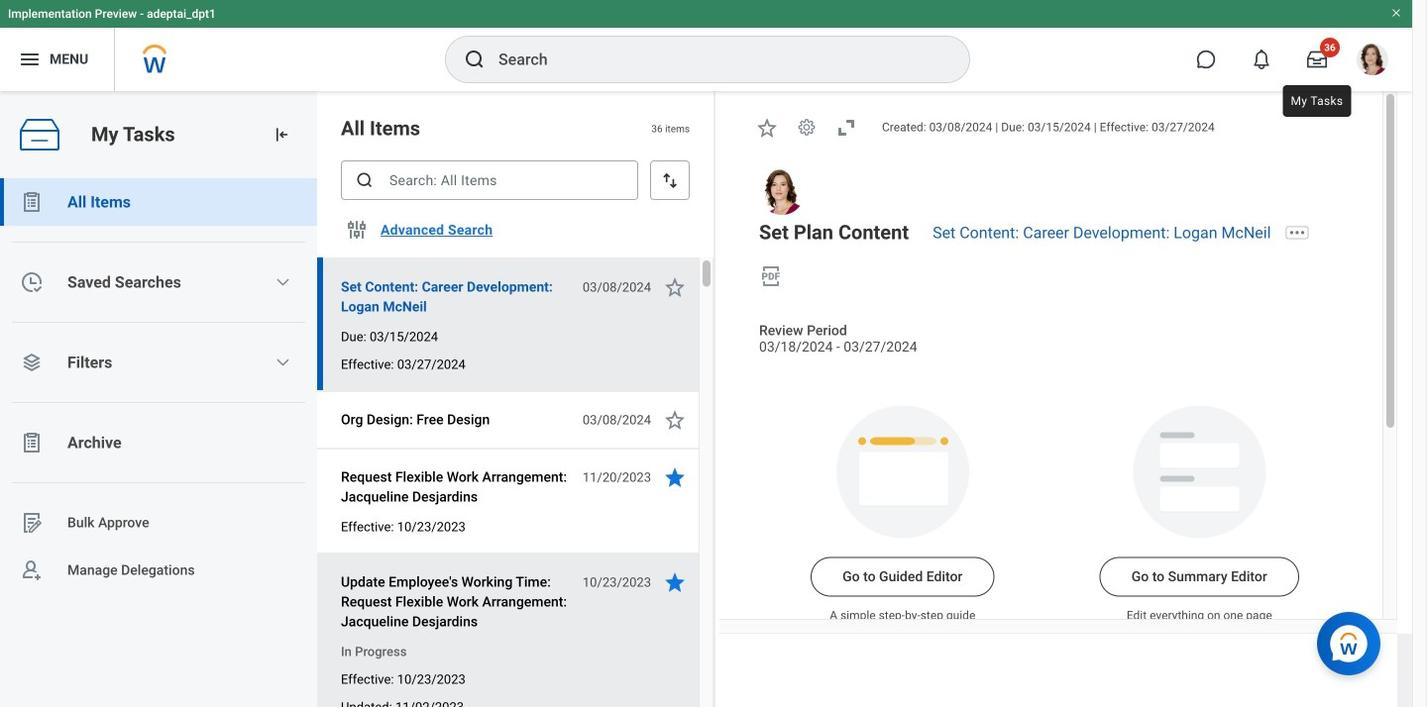 Task type: describe. For each thing, give the bounding box(es) containing it.
user plus image
[[20, 559, 44, 583]]

justify image
[[18, 48, 42, 71]]

notifications large image
[[1252, 50, 1272, 69]]

rename image
[[20, 511, 44, 535]]

star image
[[663, 408, 687, 432]]

close environment banner image
[[1390, 7, 1402, 19]]

gear image
[[797, 117, 817, 137]]

inbox large image
[[1307, 50, 1327, 69]]

1 clipboard image from the top
[[20, 190, 44, 214]]

configure image
[[345, 218, 369, 242]]

profile logan mcneil image
[[1357, 44, 1389, 79]]



Task type: vqa. For each thing, say whether or not it's contained in the screenshot.
'rename' icon
yes



Task type: locate. For each thing, give the bounding box(es) containing it.
item list element
[[317, 91, 716, 708]]

view printable version (pdf) image
[[759, 264, 783, 288]]

0 vertical spatial search image
[[463, 48, 487, 71]]

clipboard image up the rename icon
[[20, 431, 44, 455]]

clipboard image up clock check image
[[20, 190, 44, 214]]

1 vertical spatial clipboard image
[[20, 431, 44, 455]]

1 horizontal spatial search image
[[463, 48, 487, 71]]

2 clipboard image from the top
[[20, 431, 44, 455]]

fullscreen image
[[834, 116, 858, 140]]

banner
[[0, 0, 1412, 91]]

Search: All Items text field
[[341, 161, 638, 200]]

Search Workday  search field
[[499, 38, 929, 81]]

0 vertical spatial clipboard image
[[20, 190, 44, 214]]

1 vertical spatial search image
[[355, 170, 375, 190]]

sort image
[[660, 170, 680, 190]]

transformation import image
[[272, 125, 291, 145]]

search image
[[463, 48, 487, 71], [355, 170, 375, 190]]

star image
[[755, 116, 779, 140], [663, 276, 687, 299], [663, 466, 687, 490], [663, 571, 687, 595]]

employee's photo (logan mcneil) image
[[759, 169, 805, 215]]

clock check image
[[20, 271, 44, 294]]

0 horizontal spatial search image
[[355, 170, 375, 190]]

clipboard image
[[20, 190, 44, 214], [20, 431, 44, 455]]

chevron down image
[[275, 275, 291, 290]]

tooltip
[[1279, 81, 1355, 121]]

list
[[0, 178, 317, 595]]



